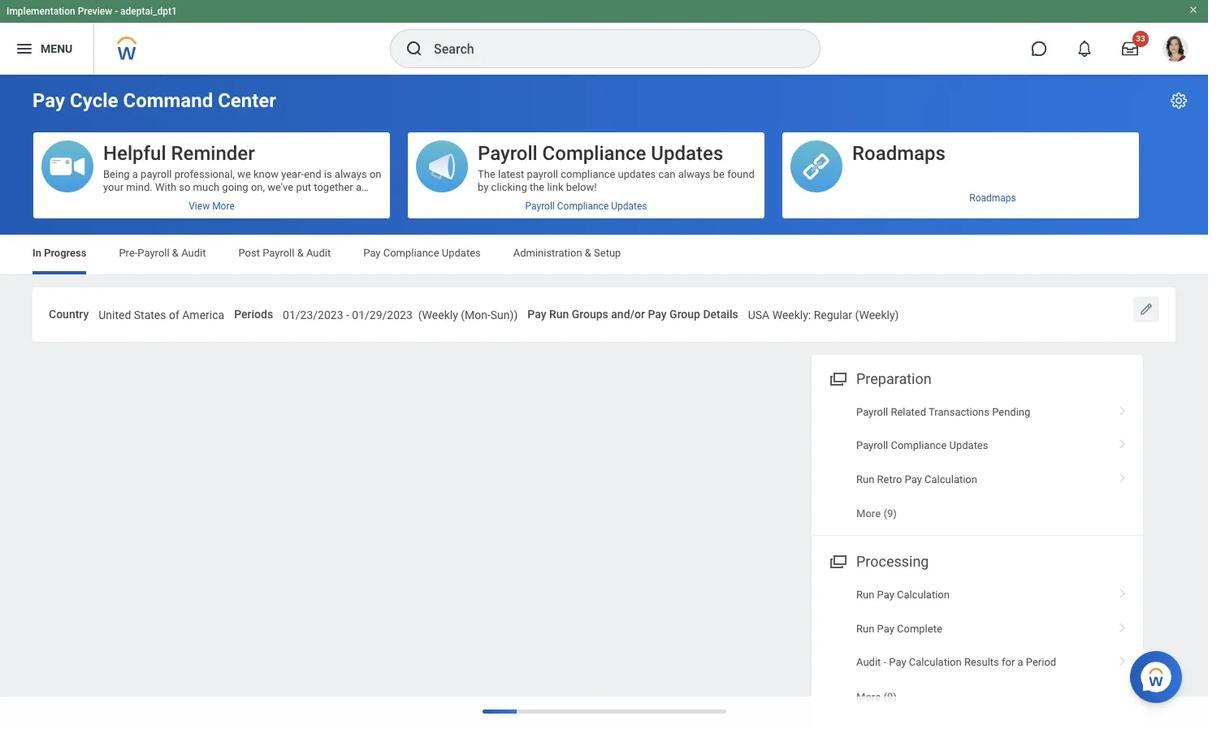 Task type: locate. For each thing, give the bounding box(es) containing it.
chevron right image inside run pay calculation link
[[1112, 584, 1134, 600]]

payroll up with in the top left of the page
[[141, 168, 172, 180]]

more (9) down retro
[[856, 508, 897, 520]]

tab list
[[16, 236, 1192, 275]]

0 vertical spatial payroll compliance updates link
[[408, 194, 765, 219]]

run pay calculation link
[[812, 579, 1143, 613]]

1 horizontal spatial always
[[678, 168, 711, 180]]

pay left cycle
[[33, 89, 65, 112]]

more (9) for processing
[[856, 691, 897, 703]]

to down "on"
[[362, 194, 371, 206]]

usa weekly: regular (weekly)
[[748, 309, 899, 322]]

1 & from the left
[[172, 247, 179, 259]]

-
[[115, 6, 118, 17], [346, 309, 349, 322], [884, 657, 887, 669]]

more (9) link down run retro pay calculation
[[812, 497, 1143, 531]]

calculation down complete
[[909, 657, 962, 669]]

run down processing
[[856, 589, 875, 602]]

help
[[103, 207, 123, 219]]

of down going at the top of the page
[[226, 194, 235, 206]]

2 vertical spatial payroll compliance updates
[[856, 440, 988, 452]]

more (9) down the run pay complete
[[856, 691, 897, 703]]

is
[[324, 168, 332, 180]]

0 vertical spatial more (9) link
[[812, 497, 1143, 531]]

& right post
[[297, 247, 304, 259]]

1 (9) from the top
[[884, 508, 897, 520]]

payroll down keep
[[138, 247, 170, 259]]

1 payroll from the left
[[141, 168, 172, 180]]

1 horizontal spatial -
[[346, 309, 349, 322]]

1 more (9) from the top
[[856, 508, 897, 520]]

- down the run pay complete
[[884, 657, 887, 669]]

01/29/2023
[[352, 309, 413, 322]]

always
[[335, 168, 367, 180], [678, 168, 711, 180]]

can
[[659, 168, 676, 180]]

(9) down the run pay complete
[[884, 691, 897, 703]]

& left setup
[[585, 247, 591, 259]]

payroll up latest
[[478, 142, 538, 165]]

0 horizontal spatial &
[[172, 247, 179, 259]]

country element
[[98, 298, 224, 328]]

& down stress
[[172, 247, 179, 259]]

(9) down retro
[[884, 508, 897, 520]]

post payroll & audit
[[238, 247, 331, 259]]

clicking
[[491, 181, 527, 193]]

chevron right image inside audit - pay calculation results for a period link
[[1112, 651, 1134, 667]]

america
[[182, 309, 224, 322]]

0 vertical spatial roadmaps
[[852, 142, 946, 165]]

audit down the run pay complete
[[856, 657, 881, 669]]

2 (9) from the top
[[884, 691, 897, 703]]

list containing run pay calculation
[[812, 579, 1143, 714]]

payroll inside being a payroll professional, we know year-end is always on your mind. with so much going on, we've put together a quick video to remind you of some important concepts to help keep your stress down!
[[141, 168, 172, 180]]

to
[[159, 194, 168, 206], [362, 194, 371, 206]]

(9)
[[884, 508, 897, 520], [884, 691, 897, 703]]

1 horizontal spatial roadmaps
[[970, 192, 1016, 204]]

pay
[[33, 89, 65, 112], [363, 247, 381, 259], [528, 308, 546, 321], [648, 308, 667, 321], [905, 473, 922, 486], [877, 589, 894, 602], [877, 623, 894, 635], [889, 657, 906, 669]]

chevron right image inside run retro pay calculation link
[[1112, 468, 1134, 484]]

0 vertical spatial your
[[103, 181, 124, 193]]

2 vertical spatial calculation
[[909, 657, 962, 669]]

payroll up the on the top left of the page
[[527, 168, 558, 180]]

1 vertical spatial payroll compliance updates link
[[812, 429, 1143, 463]]

weekly:
[[772, 309, 811, 322]]

remind
[[171, 194, 204, 206]]

2 list from the top
[[812, 579, 1143, 714]]

2 horizontal spatial &
[[585, 247, 591, 259]]

calculation for processing
[[909, 657, 962, 669]]

3 chevron right image from the top
[[1112, 468, 1134, 484]]

together
[[314, 181, 353, 193]]

run left retro
[[856, 473, 875, 486]]

(mon-
[[461, 309, 491, 322]]

2 horizontal spatial -
[[884, 657, 887, 669]]

0 vertical spatial list
[[812, 396, 1143, 531]]

1 vertical spatial list
[[812, 579, 1143, 714]]

1 more from the top
[[856, 508, 881, 520]]

1 vertical spatial more (9) link
[[812, 680, 1143, 714]]

0 horizontal spatial payroll
[[141, 168, 172, 180]]

1 horizontal spatial &
[[297, 247, 304, 259]]

2 always from the left
[[678, 168, 711, 180]]

always left be
[[678, 168, 711, 180]]

0 horizontal spatial -
[[115, 6, 118, 17]]

main content
[[0, 75, 1208, 730]]

payroll related transactions pending
[[856, 406, 1031, 418]]

4 chevron right image from the top
[[1112, 617, 1134, 634]]

0 vertical spatial chevron right image
[[1112, 584, 1134, 600]]

more for preparation
[[856, 508, 881, 520]]

edit image
[[1138, 301, 1155, 318]]

administration
[[513, 247, 582, 259]]

2 vertical spatial -
[[884, 657, 887, 669]]

1 horizontal spatial a
[[356, 181, 362, 193]]

payroll compliance updates
[[478, 142, 723, 165], [525, 201, 647, 212], [856, 440, 988, 452]]

1 always from the left
[[335, 168, 367, 180]]

pay right retro
[[905, 473, 922, 486]]

audit down stress
[[181, 247, 206, 259]]

updates
[[651, 142, 723, 165], [611, 201, 647, 212], [442, 247, 481, 259], [949, 440, 988, 452]]

implementation
[[7, 6, 75, 17]]

1 horizontal spatial of
[[226, 194, 235, 206]]

the latest payroll compliance updates can always be found by clicking the link below!
[[478, 168, 755, 193]]

list for processing
[[812, 579, 1143, 714]]

a up 'mind.'
[[132, 168, 138, 180]]

more
[[856, 508, 881, 520], [856, 691, 881, 703]]

1 chevron right image from the top
[[1112, 400, 1134, 417]]

chevron right image for payroll compliance updates
[[1112, 434, 1134, 450]]

& for post payroll & audit
[[297, 247, 304, 259]]

always inside being a payroll professional, we know year-end is always on your mind. with so much going on, we've put together a quick video to remind you of some important concepts to help keep your stress down!
[[335, 168, 367, 180]]

audit
[[181, 247, 206, 259], [306, 247, 331, 259], [856, 657, 881, 669]]

chevron right image
[[1112, 584, 1134, 600], [1112, 651, 1134, 667]]

0 horizontal spatial a
[[132, 168, 138, 180]]

list
[[812, 396, 1143, 531], [812, 579, 1143, 714]]

updates down payroll related transactions pending link
[[949, 440, 988, 452]]

audit - pay calculation results for a period
[[856, 657, 1056, 669]]

justify image
[[15, 39, 34, 59]]

more (9) button for preparation
[[856, 506, 897, 521]]

a
[[132, 168, 138, 180], [356, 181, 362, 193], [1018, 657, 1024, 669]]

more (9)
[[856, 508, 897, 520], [856, 691, 897, 703]]

2 & from the left
[[297, 247, 304, 259]]

1 vertical spatial more (9) button
[[856, 690, 897, 704]]

1 vertical spatial of
[[169, 309, 179, 322]]

1 vertical spatial your
[[151, 207, 171, 219]]

link
[[547, 181, 564, 193]]

United States of America text field
[[98, 299, 224, 327]]

payroll compliance updates link down below!
[[408, 194, 765, 219]]

2 chevron right image from the top
[[1112, 434, 1134, 450]]

2 chevron right image from the top
[[1112, 651, 1134, 667]]

in
[[33, 247, 41, 259]]

your
[[103, 181, 124, 193], [151, 207, 171, 219]]

calculation right retro
[[925, 473, 977, 486]]

compliance inside tab list
[[383, 247, 439, 259]]

&
[[172, 247, 179, 259], [297, 247, 304, 259], [585, 247, 591, 259]]

regular
[[814, 309, 852, 322]]

pay up 01/29/2023 at the left of page
[[363, 247, 381, 259]]

payroll compliance updates link down transactions
[[812, 429, 1143, 463]]

close environment banner image
[[1189, 5, 1199, 15]]

chevron right image inside payroll related transactions pending link
[[1112, 400, 1134, 417]]

list for preparation
[[812, 396, 1143, 531]]

- left 01/29/2023 at the left of page
[[346, 309, 349, 322]]

configure this page image
[[1169, 91, 1189, 111]]

payroll compliance updates up run retro pay calculation
[[856, 440, 988, 452]]

2 more (9) link from the top
[[812, 680, 1143, 714]]

1 vertical spatial more (9)
[[856, 691, 897, 703]]

1 horizontal spatial payroll
[[527, 168, 558, 180]]

united states of america
[[98, 309, 224, 322]]

your up quick
[[103, 181, 124, 193]]

in progress
[[33, 247, 86, 259]]

compliance up compliance
[[542, 142, 646, 165]]

0 horizontal spatial to
[[159, 194, 168, 206]]

0 horizontal spatial of
[[169, 309, 179, 322]]

0 horizontal spatial roadmaps
[[852, 142, 946, 165]]

1 vertical spatial (9)
[[884, 691, 897, 703]]

of right "states"
[[169, 309, 179, 322]]

concepts
[[316, 194, 359, 206]]

compliance
[[542, 142, 646, 165], [557, 201, 609, 212], [383, 247, 439, 259], [891, 440, 947, 452]]

a up concepts
[[356, 181, 362, 193]]

groups
[[572, 308, 608, 321]]

always up together
[[335, 168, 367, 180]]

to down with in the top left of the page
[[159, 194, 168, 206]]

payroll compliance updates down below!
[[525, 201, 647, 212]]

chevron right image inside payroll compliance updates link
[[1112, 434, 1134, 450]]

1 horizontal spatial to
[[362, 194, 371, 206]]

important
[[267, 194, 313, 206]]

payroll down the on the top left of the page
[[525, 201, 555, 212]]

USA Weekly: Regular (Weekly) text field
[[748, 299, 899, 327]]

0 vertical spatial calculation
[[925, 473, 977, 486]]

chevron right image
[[1112, 400, 1134, 417], [1112, 434, 1134, 450], [1112, 468, 1134, 484], [1112, 617, 1134, 634]]

payroll inside the latest payroll compliance updates can always be found by clicking the link below!
[[527, 168, 558, 180]]

0 vertical spatial -
[[115, 6, 118, 17]]

a right for
[[1018, 657, 1024, 669]]

preparation
[[856, 370, 932, 387]]

always inside the latest payroll compliance updates can always be found by clicking the link below!
[[678, 168, 711, 180]]

1 more (9) button from the top
[[856, 506, 897, 521]]

0 vertical spatial more (9)
[[856, 508, 897, 520]]

roadmaps
[[852, 142, 946, 165], [970, 192, 1016, 204]]

being
[[103, 168, 130, 180]]

0 vertical spatial (9)
[[884, 508, 897, 520]]

chevron right image for run pay complete
[[1112, 617, 1134, 634]]

of inside text box
[[169, 309, 179, 322]]

0 vertical spatial of
[[226, 194, 235, 206]]

more (9) button down retro
[[856, 506, 897, 521]]

more (9) button
[[856, 506, 897, 521], [856, 690, 897, 704]]

0 vertical spatial more
[[856, 508, 881, 520]]

more down the run pay complete
[[856, 691, 881, 703]]

with
[[155, 181, 176, 193]]

latest
[[498, 168, 524, 180]]

audit down concepts
[[306, 247, 331, 259]]

search image
[[405, 39, 424, 59]]

2 more (9) from the top
[[856, 691, 897, 703]]

calculation up complete
[[897, 589, 950, 602]]

0 vertical spatial more (9) button
[[856, 506, 897, 521]]

1 vertical spatial chevron right image
[[1112, 651, 1134, 667]]

updates
[[618, 168, 656, 180]]

(9) for processing
[[884, 691, 897, 703]]

0 horizontal spatial always
[[335, 168, 367, 180]]

run for run pay complete
[[856, 623, 875, 635]]

group
[[670, 308, 700, 321]]

- inside menu banner
[[115, 6, 118, 17]]

1 vertical spatial -
[[346, 309, 349, 322]]

1 chevron right image from the top
[[1112, 584, 1134, 600]]

payroll compliance updates up compliance
[[478, 142, 723, 165]]

helpful
[[103, 142, 166, 165]]

roadmaps inside button
[[852, 142, 946, 165]]

2 more from the top
[[856, 691, 881, 703]]

2 payroll from the left
[[527, 168, 558, 180]]

chevron right image for run pay calculation
[[1112, 584, 1134, 600]]

1 horizontal spatial your
[[151, 207, 171, 219]]

1 vertical spatial more
[[856, 691, 881, 703]]

list containing payroll related transactions pending
[[812, 396, 1143, 531]]

run left groups
[[549, 308, 569, 321]]

adeptai_dpt1
[[120, 6, 177, 17]]

payroll left related
[[856, 406, 888, 418]]

0 horizontal spatial audit
[[181, 247, 206, 259]]

roadmaps button
[[783, 132, 1139, 194]]

chevron right image inside run pay complete link
[[1112, 617, 1134, 634]]

compliance up '01/23/2023 - 01/29/2023  (weekly (mon-sun))' text box
[[383, 247, 439, 259]]

compliance
[[561, 168, 615, 180]]

pay left complete
[[877, 623, 894, 635]]

notifications large image
[[1077, 41, 1093, 57]]

2 more (9) button from the top
[[856, 690, 897, 704]]

pre-payroll & audit
[[119, 247, 206, 259]]

more (9) link down results
[[812, 680, 1143, 714]]

updates up can
[[651, 142, 723, 165]]

more down retro
[[856, 508, 881, 520]]

more (9) link for preparation
[[812, 497, 1143, 531]]

audit for pre-payroll & audit
[[181, 247, 206, 259]]

2 horizontal spatial audit
[[856, 657, 881, 669]]

more for processing
[[856, 691, 881, 703]]

of
[[226, 194, 235, 206], [169, 309, 179, 322]]

- right preview
[[115, 6, 118, 17]]

you
[[206, 194, 223, 206]]

- inside text box
[[346, 309, 349, 322]]

more (9) button down the run pay complete
[[856, 690, 897, 704]]

sun))
[[491, 309, 518, 322]]

cycle
[[70, 89, 118, 112]]

below!
[[566, 181, 597, 193]]

on
[[370, 168, 381, 180]]

your down video
[[151, 207, 171, 219]]

payroll
[[478, 142, 538, 165], [525, 201, 555, 212], [138, 247, 170, 259], [263, 247, 294, 259], [856, 406, 888, 418], [856, 440, 888, 452]]

1 list from the top
[[812, 396, 1143, 531]]

1 horizontal spatial audit
[[306, 247, 331, 259]]

much
[[193, 181, 219, 193]]

run down run pay calculation
[[856, 623, 875, 635]]

know
[[254, 168, 279, 180]]

1 more (9) link from the top
[[812, 497, 1143, 531]]



Task type: describe. For each thing, give the bounding box(es) containing it.
inbox large image
[[1122, 41, 1138, 57]]

implementation preview -   adeptai_dpt1
[[7, 6, 177, 17]]

administration & setup
[[513, 247, 621, 259]]

professional,
[[174, 168, 235, 180]]

run for run retro pay calculation
[[856, 473, 875, 486]]

pay run groups and/or pay group details element
[[748, 298, 899, 328]]

going
[[222, 181, 248, 193]]

run retro pay calculation link
[[812, 463, 1143, 497]]

year-
[[281, 168, 304, 180]]

processing
[[856, 554, 929, 571]]

run pay complete
[[856, 623, 942, 635]]

menu banner
[[0, 0, 1208, 75]]

0 horizontal spatial your
[[103, 181, 124, 193]]

audit inside list
[[856, 657, 881, 669]]

menu button
[[0, 23, 94, 75]]

and/or
[[611, 308, 645, 321]]

profile logan mcneil image
[[1163, 36, 1189, 65]]

pending
[[992, 406, 1031, 418]]

details
[[703, 308, 738, 321]]

& for pre-payroll & audit
[[172, 247, 179, 259]]

usa
[[748, 309, 770, 322]]

complete
[[897, 623, 942, 635]]

chevron right image for run retro pay calculation
[[1112, 468, 1134, 484]]

video
[[131, 194, 156, 206]]

1 vertical spatial roadmaps
[[970, 192, 1016, 204]]

stress
[[174, 207, 203, 219]]

run retro pay calculation
[[856, 473, 977, 486]]

0 horizontal spatial payroll compliance updates link
[[408, 194, 765, 219]]

helpful reminder
[[103, 142, 255, 165]]

post
[[238, 247, 260, 259]]

for
[[1002, 657, 1015, 669]]

compliance down below!
[[557, 201, 609, 212]]

so
[[179, 181, 190, 193]]

be
[[713, 168, 725, 180]]

pay down the run pay complete
[[889, 657, 906, 669]]

put
[[296, 181, 311, 193]]

period
[[1026, 657, 1056, 669]]

01/23/2023 - 01/29/2023  (weekly (mon-sun))
[[283, 309, 518, 322]]

roadmaps link
[[783, 186, 1139, 210]]

pay run groups and/or pay group details
[[528, 308, 738, 321]]

setup
[[594, 247, 621, 259]]

payroll related transactions pending link
[[812, 396, 1143, 429]]

1 vertical spatial payroll compliance updates
[[525, 201, 647, 212]]

related
[[891, 406, 926, 418]]

pay cycle command center
[[33, 89, 276, 112]]

on,
[[251, 181, 265, 193]]

the
[[530, 181, 545, 193]]

menu group image
[[826, 367, 848, 389]]

states
[[134, 309, 166, 322]]

periods element
[[283, 298, 518, 328]]

more (9) button for processing
[[856, 690, 897, 704]]

01/23/2023
[[283, 309, 343, 322]]

reminder
[[171, 142, 255, 165]]

mind.
[[126, 181, 153, 193]]

calculation for preparation
[[925, 473, 977, 486]]

menu group image
[[826, 550, 848, 572]]

keep
[[126, 207, 148, 219]]

payroll right post
[[263, 247, 294, 259]]

more (9) for preparation
[[856, 508, 897, 520]]

pay down processing
[[877, 589, 894, 602]]

33 button
[[1112, 31, 1149, 67]]

updates down the latest payroll compliance updates can always be found by clicking the link below!
[[611, 201, 647, 212]]

we've
[[268, 181, 293, 193]]

01/23/2023 - 01/29/2023  (Weekly (Mon-Sun)) text field
[[283, 299, 518, 327]]

payroll for helpful
[[141, 168, 172, 180]]

0 vertical spatial payroll compliance updates
[[478, 142, 723, 165]]

- for audit
[[884, 657, 887, 669]]

(weekly
[[418, 309, 458, 322]]

pay left group
[[648, 308, 667, 321]]

we
[[237, 168, 251, 180]]

menu
[[41, 42, 73, 55]]

united
[[98, 309, 131, 322]]

down!
[[205, 207, 234, 219]]

by
[[478, 181, 489, 193]]

(9) for preparation
[[884, 508, 897, 520]]

being a payroll professional, we know year-end is always on your mind. with so much going on, we've put together a quick video to remind you of some important concepts to help keep your stress down!
[[103, 168, 381, 219]]

audit for post payroll & audit
[[306, 247, 331, 259]]

preview
[[78, 6, 112, 17]]

some
[[238, 194, 264, 206]]

3 & from the left
[[585, 247, 591, 259]]

- for 01/23/2023
[[346, 309, 349, 322]]

payroll up retro
[[856, 440, 888, 452]]

chevron right image for payroll related transactions pending
[[1112, 400, 1134, 417]]

compliance up run retro pay calculation
[[891, 440, 947, 452]]

payroll for payroll
[[527, 168, 558, 180]]

2 to from the left
[[362, 194, 371, 206]]

run for run pay calculation
[[856, 589, 875, 602]]

run pay calculation
[[856, 589, 950, 602]]

updates up (mon-
[[442, 247, 481, 259]]

pay compliance updates
[[363, 247, 481, 259]]

run pay complete link
[[812, 613, 1143, 646]]

33
[[1136, 34, 1146, 43]]

center
[[218, 89, 276, 112]]

found
[[727, 168, 755, 180]]

audit - pay calculation results for a period link
[[812, 646, 1143, 680]]

main content containing pay cycle command center
[[0, 75, 1208, 730]]

1 to from the left
[[159, 194, 168, 206]]

Search Workday  search field
[[434, 31, 787, 67]]

country
[[49, 308, 89, 321]]

retro
[[877, 473, 902, 486]]

periods
[[234, 308, 273, 321]]

pay inside tab list
[[363, 247, 381, 259]]

results
[[964, 657, 999, 669]]

(weekly)
[[855, 309, 899, 322]]

2 horizontal spatial a
[[1018, 657, 1024, 669]]

the
[[478, 168, 496, 180]]

tab list containing in progress
[[16, 236, 1192, 275]]

pre-
[[119, 247, 138, 259]]

command
[[123, 89, 213, 112]]

1 horizontal spatial payroll compliance updates link
[[812, 429, 1143, 463]]

chevron right image for audit - pay calculation results for a period
[[1112, 651, 1134, 667]]

transactions
[[929, 406, 990, 418]]

quick
[[103, 194, 128, 206]]

end
[[304, 168, 321, 180]]

more (9) link for processing
[[812, 680, 1143, 714]]

of inside being a payroll professional, we know year-end is always on your mind. with so much going on, we've put together a quick video to remind you of some important concepts to help keep your stress down!
[[226, 194, 235, 206]]

1 vertical spatial calculation
[[897, 589, 950, 602]]

progress
[[44, 247, 86, 259]]

pay right sun))
[[528, 308, 546, 321]]



Task type: vqa. For each thing, say whether or not it's contained in the screenshot.
first More (9) from the bottom
yes



